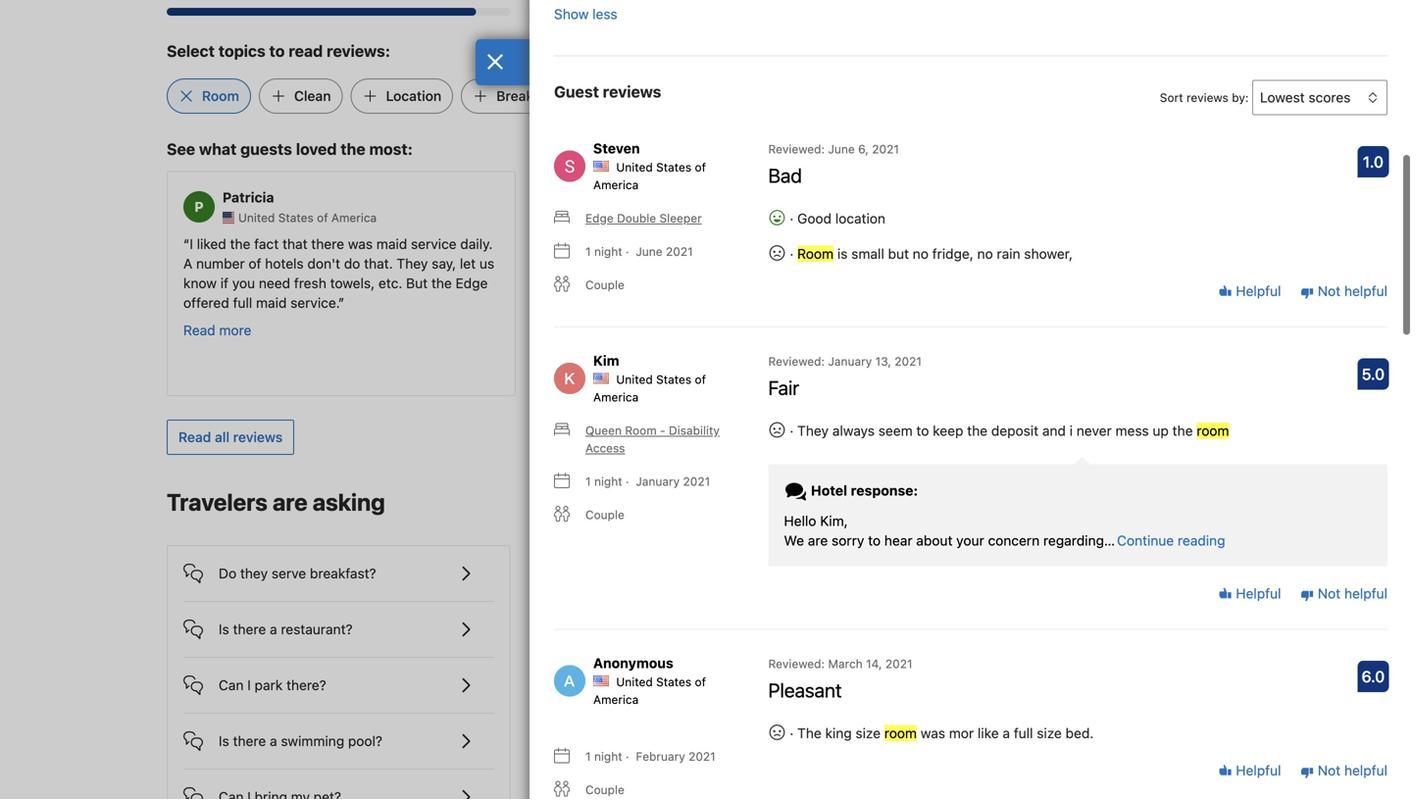Task type: locate. For each thing, give the bounding box(es) containing it.
no
[[913, 246, 929, 262], [978, 246, 994, 262]]

of
[[695, 160, 706, 174], [317, 211, 328, 225], [682, 211, 693, 225], [249, 255, 261, 272], [695, 373, 706, 386], [695, 675, 706, 689]]

1 vertical spatial 1
[[586, 475, 591, 488]]

1 vertical spatial have
[[955, 756, 985, 772]]

2 vertical spatial room
[[625, 424, 657, 437]]

yankee
[[796, 236, 841, 252]]

states up rooms?
[[656, 675, 692, 689]]

america for fair
[[594, 390, 639, 404]]

the down "say,"
[[432, 275, 452, 291]]

3 couple from the top
[[586, 783, 625, 797]]

do they serve breakfast?
[[219, 565, 376, 582]]

0 vertical spatial helpful
[[1345, 283, 1388, 299]]

0 vertical spatial liked
[[197, 236, 226, 252]]

the up eric
[[1090, 236, 1114, 252]]

0 vertical spatial reviewed:
[[769, 142, 825, 156]]

a for is there a restaurant?
[[270, 621, 277, 638]]

united states of america image
[[588, 212, 599, 224]]

1 horizontal spatial no
[[978, 246, 994, 262]]

1 horizontal spatial size
[[1037, 725, 1062, 742]]

the
[[1090, 236, 1114, 252], [798, 725, 822, 742]]

it inside " i found it very conveniently located to yankee stadium, the cloisters and many delicious restaurants.
[[602, 236, 610, 252]]

i up loved
[[977, 314, 981, 330]]

hotels
[[265, 255, 304, 272]]

answer
[[1054, 756, 1100, 772]]

much
[[977, 295, 1012, 311]]

disability
[[669, 424, 720, 437]]

1 horizontal spatial full
[[1014, 725, 1034, 742]]

not helpful button
[[1301, 282, 1388, 301], [1301, 584, 1388, 604], [1301, 762, 1388, 781]]

and inside " i found it very conveniently located to yankee stadium, the cloisters and many delicious restaurants.
[[692, 255, 715, 272]]

this down anonymous
[[623, 675, 646, 692]]

helpful for pleasant
[[1233, 763, 1282, 779]]

2 vertical spatial we
[[931, 756, 951, 772]]

reading
[[1178, 533, 1226, 549]]

2 " from the left
[[548, 236, 555, 252]]

1 vertical spatial read more
[[913, 361, 982, 378]]

towels,
[[330, 275, 375, 291]]

select
[[167, 41, 215, 60]]

0 horizontal spatial maid
[[256, 295, 287, 311]]

helpful button right the questions
[[1219, 762, 1282, 781]]

united for fair
[[617, 373, 653, 386]]

1 horizontal spatial the
[[1090, 236, 1114, 252]]

reviewed: for fair
[[769, 354, 825, 368]]

very up informative. on the right top of page
[[1152, 255, 1179, 272]]

there for is there a restaurant?
[[233, 621, 266, 638]]

it right found
[[602, 236, 610, 252]]

14,
[[866, 657, 883, 671]]

room left -
[[625, 424, 657, 437]]

pool?
[[348, 733, 383, 749]]

1 horizontal spatial are
[[808, 533, 828, 549]]

1 reviewed: from the top
[[769, 142, 825, 156]]

to left most
[[1103, 756, 1116, 772]]

2 horizontal spatial room
[[798, 246, 834, 262]]

0 vertical spatial very
[[614, 236, 641, 252]]

recommend
[[1026, 314, 1102, 330]]

we down the hello
[[784, 533, 805, 549]]

loved
[[967, 334, 1005, 350]]

1 helpful button from the top
[[1219, 282, 1282, 301]]

1 night from the top
[[594, 245, 623, 258]]

" i liked the fact that there was maid service daily. a number of hotels don't do that.  they say, let us know if you need fresh towels, etc.  but the edge offered full maid service.
[[183, 236, 495, 311]]

up
[[1153, 423, 1169, 439]]

have down mor
[[955, 756, 985, 772]]

0 vertical spatial not
[[1318, 283, 1341, 299]]

informative.
[[1103, 275, 1178, 291]]

a
[[183, 255, 193, 272]]

2 1 from the top
[[586, 475, 591, 488]]

" for restaurants.
[[622, 275, 629, 291]]

united down kim
[[617, 373, 653, 386]]

to up delicious
[[779, 236, 792, 252]]

full inside " i liked the fact that there was maid service daily. a number of hotels don't do that.  they say, let us know if you need fresh towels, etc.  but the edge offered full maid service.
[[233, 295, 252, 311]]

breakfast
[[497, 88, 559, 104]]

1 is from the top
[[219, 621, 229, 638]]

read more down anyone.
[[913, 361, 982, 378]]

read more button down offered
[[183, 321, 252, 340]]

" down '1 night · june 2021'
[[622, 275, 629, 291]]

travelers
[[167, 488, 268, 516]]

1 horizontal spatial we
[[931, 756, 951, 772]]

0 vertical spatial helpful button
[[1219, 282, 1282, 301]]

i inside button
[[247, 677, 251, 693]]

united for bad
[[617, 160, 653, 174]]

a left swimming
[[270, 733, 277, 749]]

1 horizontal spatial room
[[625, 424, 657, 437]]

0 horizontal spatial do
[[344, 255, 360, 272]]

full inside list of reviews region
[[1014, 725, 1034, 742]]

is down the do
[[219, 621, 229, 638]]

were
[[1118, 255, 1148, 272]]

to inside " i found it very conveniently located to yankee stadium, the cloisters and many delicious restaurants.
[[779, 236, 792, 252]]

have
[[708, 675, 737, 692], [955, 756, 985, 772]]

they inside list of reviews region
[[798, 423, 829, 439]]

united down coviello
[[603, 211, 640, 225]]

there up don't
[[311, 236, 344, 252]]

3 helpful button from the top
[[1219, 762, 1282, 781]]

3 " from the left
[[913, 236, 920, 252]]

helpful down 6.0
[[1345, 763, 1388, 779]]

reviewed: for pleasant
[[769, 657, 825, 671]]

0 vertical spatial not helpful
[[1315, 283, 1388, 299]]

0 vertical spatial 1
[[586, 245, 591, 258]]

there right are
[[612, 747, 645, 763]]

deposit
[[992, 423, 1039, 439]]

3 reviewed: from the top
[[769, 657, 825, 671]]

i left pay?
[[703, 621, 707, 638]]

2 vertical spatial couple
[[586, 783, 625, 797]]

march
[[828, 657, 863, 671]]

location
[[836, 210, 886, 226]]

1 vertical spatial reviewed:
[[769, 354, 825, 368]]

2 vertical spatial 1
[[586, 750, 591, 764]]

list of reviews region
[[543, 115, 1400, 800]]

can
[[219, 677, 244, 693]]

1 vertical spatial "
[[338, 295, 345, 311]]

0 vertical spatial read more button
[[183, 321, 252, 340]]

1 horizontal spatial january
[[828, 354, 872, 368]]

1 size from the left
[[856, 725, 881, 742]]

it left for
[[1097, 295, 1105, 311]]

· good location
[[786, 210, 886, 226]]

1 not helpful from the top
[[1315, 283, 1388, 299]]

hotel
[[811, 482, 848, 498]]

0 horizontal spatial we
[[784, 533, 805, 549]]

is for is there a restaurant?
[[219, 621, 229, 638]]

1 not helpful button from the top
[[1301, 282, 1388, 301]]

2 is from the top
[[219, 733, 229, 749]]

small
[[852, 246, 885, 262]]

·
[[790, 210, 794, 226], [626, 245, 629, 258], [790, 246, 794, 262], [790, 423, 794, 439], [626, 475, 629, 488], [790, 725, 794, 742], [626, 750, 629, 764]]

· room is small but no fridge, no rain shower,
[[786, 246, 1073, 262]]

united states of america up conveniently
[[603, 211, 742, 225]]

edge down let at the top of the page
[[456, 275, 488, 291]]

1 vertical spatial helpful
[[1233, 586, 1282, 602]]

1 vertical spatial edge
[[456, 275, 488, 291]]

response:
[[851, 482, 919, 498]]

1 not from the top
[[1318, 283, 1341, 299]]

us
[[480, 255, 495, 272]]

they inside " i liked the fact that there was maid service daily. a number of hotels don't do that.  they say, let us know if you need fresh towels, etc.  but the edge offered full maid service.
[[397, 255, 428, 272]]

0 vertical spatial room
[[1197, 423, 1230, 439]]

1 up view?
[[586, 750, 591, 764]]

1 " from the left
[[183, 236, 190, 252]]

1 horizontal spatial reviews
[[603, 82, 662, 101]]

cloisters
[[632, 255, 688, 272]]

fresh
[[294, 275, 327, 291]]

night down united states of america icon
[[594, 245, 623, 258]]

helpful for bad
[[1345, 283, 1388, 299]]

of up the sleeper
[[695, 160, 706, 174]]

no right but
[[913, 246, 929, 262]]

united states of america image
[[223, 212, 234, 224]]

1
[[586, 245, 591, 258], [586, 475, 591, 488], [586, 750, 591, 764]]

night for fair
[[594, 475, 623, 488]]

6,
[[859, 142, 869, 156]]

1 vertical spatial very
[[1152, 255, 1179, 272]]

2 horizontal spatial reviews
[[1187, 91, 1229, 104]]

can i park there? button
[[183, 658, 494, 697]]

1 vertical spatial the
[[798, 725, 822, 742]]

that.
[[364, 255, 393, 272]]

scored 6.0 element
[[1358, 661, 1390, 692]]

united for pleasant
[[617, 675, 653, 689]]

the inside list of reviews region
[[798, 725, 822, 742]]

i inside " i liked the fact that there was maid service daily. a number of hotels don't do that.  they say, let us know if you need fresh towels, etc.  but the edge offered full maid service.
[[190, 236, 193, 252]]

0 horizontal spatial "
[[338, 295, 345, 311]]

1 horizontal spatial it
[[947, 295, 955, 311]]

1 horizontal spatial they
[[798, 423, 829, 439]]

" for i liked the fact that there was maid service daily. a number of hotels don't do that.  they say, let us know if you need fresh towels, etc.  but the edge offered full maid service.
[[183, 236, 190, 252]]

not for bad
[[1318, 283, 1341, 299]]

0 horizontal spatial june
[[636, 245, 663, 258]]

1 night · january 2021
[[586, 475, 710, 488]]

0 vertical spatial maid
[[377, 236, 407, 252]]

2 vertical spatial helpful
[[1345, 763, 1388, 779]]

concern
[[988, 533, 1040, 549]]

" inside " i liked the fact that there was maid service daily. a number of hotels don't do that.  they say, let us know if you need fresh towels, etc.  but the edge offered full maid service.
[[183, 236, 190, 252]]

1 vertical spatial this
[[623, 675, 646, 692]]

0 vertical spatial they
[[397, 255, 428, 272]]

0 vertical spatial read
[[183, 322, 216, 338]]

united states of america down anonymous
[[594, 675, 706, 707]]

3 not helpful from the top
[[1315, 763, 1388, 779]]

united states of america up -
[[594, 373, 706, 404]]

patricia
[[223, 189, 274, 206]]

are
[[586, 747, 608, 763]]

an down like
[[989, 756, 1004, 772]]

· down edge double sleeper link
[[626, 245, 629, 258]]

states up conveniently
[[643, 211, 679, 225]]

0 horizontal spatial the
[[798, 725, 822, 742]]

see
[[167, 140, 195, 158]]

january
[[828, 354, 872, 368], [636, 475, 680, 488]]

1 helpful from the top
[[1345, 283, 1388, 299]]

1 horizontal spatial very
[[1072, 275, 1100, 291]]

edge inside list of reviews region
[[586, 211, 614, 225]]

reviews left by:
[[1187, 91, 1229, 104]]

0 vertical spatial are
[[273, 488, 308, 516]]

1 vertical spatial not
[[1318, 586, 1341, 602]]

we down · the king size room was mor like a full size bed.
[[931, 756, 951, 772]]

united states of america up that on the top left of the page
[[238, 211, 377, 225]]

helpful for bad
[[1233, 283, 1282, 299]]

does
[[586, 675, 619, 692]]

1 vertical spatial they
[[798, 423, 829, 439]]

0 vertical spatial is
[[219, 621, 229, 638]]

reviews for guest
[[603, 82, 662, 101]]

this inside " everything was wonderful. the staff was amazing. luis, dominic and eric were very helpful, professional and very informative. we liked it so much we reserved it for thanksgiving weekend. i would recommend this hotel to anyone. loved it.
[[1105, 314, 1128, 330]]

states for pleasant
[[656, 675, 692, 689]]

night down access
[[594, 475, 623, 488]]

america up queen
[[594, 390, 639, 404]]

do up towels,
[[344, 255, 360, 272]]

room
[[1197, 423, 1230, 439], [885, 725, 917, 742]]

night
[[594, 245, 623, 258], [594, 475, 623, 488], [594, 750, 623, 764]]

with
[[692, 747, 718, 763]]

1 horizontal spatial have
[[955, 756, 985, 772]]

they left the always
[[798, 423, 829, 439]]

select topics to read reviews:
[[167, 41, 390, 60]]

helpful button for pleasant
[[1219, 762, 1282, 781]]

not helpful for bad
[[1315, 283, 1388, 299]]

and inside button
[[618, 621, 642, 638]]

" inside " i found it very conveniently located to yankee stadium, the cloisters and many delicious restaurants.
[[548, 236, 555, 252]]

free wifi 9.0 meter
[[167, 8, 511, 15]]

2 vertical spatial not
[[1318, 763, 1341, 779]]

does this property have non- smoking rooms?
[[586, 675, 771, 711]]

0 vertical spatial "
[[622, 275, 629, 291]]

read
[[289, 41, 323, 60]]

2 horizontal spatial we
[[1182, 275, 1202, 291]]

i inside " i found it very conveniently located to yankee stadium, the cloisters and many delicious restaurants.
[[555, 236, 558, 252]]

you
[[232, 275, 255, 291]]

2 not helpful from the top
[[1315, 586, 1388, 602]]

read down offered
[[183, 322, 216, 338]]

size right the king
[[856, 725, 881, 742]]

reviews for sort
[[1187, 91, 1229, 104]]

we
[[1016, 295, 1034, 311]]

they up but
[[397, 255, 428, 272]]

0 horizontal spatial room
[[202, 88, 239, 104]]

1 vertical spatial helpful button
[[1219, 584, 1282, 604]]

0 vertical spatial night
[[594, 245, 623, 258]]

have left non-
[[708, 675, 737, 692]]

june down edge double sleeper at the left
[[636, 245, 663, 258]]

1 for bad
[[586, 245, 591, 258]]

1 horizontal spatial do
[[683, 621, 700, 638]]

i up the "a"
[[190, 236, 193, 252]]

park
[[255, 677, 283, 693]]

3 not helpful button from the top
[[1301, 762, 1388, 781]]

do inside " i liked the fact that there was maid service daily. a number of hotels don't do that.  they say, let us know if you need fresh towels, etc.  but the edge offered full maid service.
[[344, 255, 360, 272]]

1 horizontal spatial "
[[622, 275, 629, 291]]

2 helpful from the top
[[1345, 586, 1388, 602]]

" left found
[[548, 236, 555, 252]]

do
[[344, 255, 360, 272], [683, 621, 700, 638]]

and right how
[[618, 621, 642, 638]]

0 vertical spatial edge
[[586, 211, 614, 225]]

a inside is there a swimming pool? button
[[270, 733, 277, 749]]

very down eric
[[1072, 275, 1100, 291]]

1 vertical spatial helpful
[[1345, 586, 1388, 602]]

this is a carousel with rotating slides. it displays featured reviews of the property. use the next and previous buttons to navigate. region
[[151, 163, 1262, 404]]

to down thanksgiving
[[1168, 314, 1180, 330]]

liked up number
[[197, 236, 226, 252]]

to left keep
[[917, 423, 930, 439]]

0 vertical spatial the
[[1090, 236, 1114, 252]]

"
[[183, 236, 190, 252], [548, 236, 555, 252], [913, 236, 920, 252]]

sleeper
[[660, 211, 702, 225]]

bad
[[769, 164, 802, 187]]

a
[[270, 621, 277, 638], [1003, 725, 1011, 742], [270, 733, 277, 749]]

0 horizontal spatial january
[[636, 475, 680, 488]]

america for pleasant
[[594, 693, 639, 707]]

states up -
[[656, 373, 692, 386]]

1 horizontal spatial "
[[548, 236, 555, 252]]

we up thanksgiving
[[1182, 275, 1202, 291]]

not helpful button for bad
[[1301, 282, 1388, 301]]

couple down 1 night · january 2021
[[586, 508, 625, 522]]

i for " i liked the fact that there was maid service daily. a number of hotels don't do that.  they say, let us know if you need fresh towels, etc.  but the edge offered full maid service.
[[190, 236, 193, 252]]

0 vertical spatial have
[[708, 675, 737, 692]]

room inside queen room - disability access
[[625, 424, 657, 437]]

we inside hello kim, we are sorry to hear about your concern regarding… continue reading
[[784, 533, 805, 549]]

i
[[1070, 423, 1073, 439]]

0 vertical spatial this
[[1105, 314, 1128, 330]]

does this property have non- smoking rooms? button
[[551, 658, 862, 713]]

full down you at the left
[[233, 295, 252, 311]]

close image
[[487, 54, 504, 70]]

2 reviewed: from the top
[[769, 354, 825, 368]]

united down steven
[[617, 160, 653, 174]]

" up the "a"
[[183, 236, 190, 252]]

0 horizontal spatial edge
[[456, 275, 488, 291]]

2 vertical spatial reviewed:
[[769, 657, 825, 671]]

2 couple from the top
[[586, 508, 625, 522]]

this down for
[[1105, 314, 1128, 330]]

to left hear
[[868, 533, 881, 549]]

if
[[221, 275, 229, 291]]

3 helpful from the top
[[1233, 763, 1282, 779]]

0 horizontal spatial liked
[[197, 236, 226, 252]]

room left is
[[798, 246, 834, 262]]

america up the located
[[696, 211, 742, 225]]

there down they
[[233, 621, 266, 638]]

all
[[215, 429, 230, 445]]

2 vertical spatial read
[[179, 429, 211, 445]]

0 horizontal spatial no
[[913, 246, 929, 262]]

was inside list of reviews region
[[921, 725, 946, 742]]

are left asking
[[273, 488, 308, 516]]

3 helpful from the top
[[1345, 763, 1388, 779]]

reviewed: june 6, 2021
[[769, 142, 900, 156]]

2 night from the top
[[594, 475, 623, 488]]

are down kim,
[[808, 533, 828, 549]]

2 helpful from the top
[[1233, 586, 1282, 602]]

0 vertical spatial helpful
[[1233, 283, 1282, 299]]

2 vertical spatial not helpful button
[[1301, 762, 1388, 781]]

fair
[[769, 376, 800, 399]]

united states of america up edge double sleeper at the left
[[594, 160, 706, 192]]

1 vertical spatial january
[[636, 475, 680, 488]]

0 vertical spatial june
[[828, 142, 855, 156]]

liked down helpful,
[[913, 295, 943, 311]]

there inside the are there rooms with an ocean view?
[[612, 747, 645, 763]]

2 vertical spatial night
[[594, 750, 623, 764]]

do right when on the left of page
[[683, 621, 700, 638]]

helpful button down reading at bottom
[[1219, 584, 1282, 604]]

1 horizontal spatial read more
[[913, 361, 982, 378]]

1 vertical spatial not helpful
[[1315, 586, 1388, 602]]

property
[[649, 675, 704, 692]]

an right with
[[722, 747, 737, 763]]

always
[[833, 423, 875, 439]]

1 couple from the top
[[586, 278, 625, 292]]

is there a restaurant?
[[219, 621, 353, 638]]

of left non-
[[695, 675, 706, 689]]

1 vertical spatial night
[[594, 475, 623, 488]]

states up the sleeper
[[656, 160, 692, 174]]

2 horizontal spatial very
[[1152, 255, 1179, 272]]

show less button
[[554, 0, 618, 32]]

service.
[[291, 295, 338, 311]]

very inside " i found it very conveniently located to yankee stadium, the cloisters and many delicious restaurants.
[[614, 236, 641, 252]]

1 vertical spatial do
[[683, 621, 700, 638]]

1 horizontal spatial edge
[[586, 211, 614, 225]]

liked inside " everything was wonderful. the staff was amazing. luis, dominic and eric were very helpful, professional and very informative. we liked it so much we reserved it for thanksgiving weekend. i would recommend this hotel to anyone. loved it.
[[913, 295, 943, 311]]

very down edge double sleeper link
[[614, 236, 641, 252]]

2 size from the left
[[1037, 725, 1062, 742]]

0 horizontal spatial very
[[614, 236, 641, 252]]

1 vertical spatial room
[[885, 725, 917, 742]]

kim,
[[820, 513, 848, 529]]

1 vertical spatial liked
[[913, 295, 943, 311]]

fridge,
[[933, 246, 974, 262]]

a inside is there a restaurant? button
[[270, 621, 277, 638]]

3 not from the top
[[1318, 763, 1341, 779]]

rain
[[997, 246, 1021, 262]]

january left 13,
[[828, 354, 872, 368]]

america down does
[[594, 693, 639, 707]]

more down loved
[[949, 361, 982, 378]]

2 vertical spatial not helpful
[[1315, 763, 1388, 779]]

reviewed: up bad
[[769, 142, 825, 156]]

helpful up 6.0
[[1345, 586, 1388, 602]]

1 down access
[[586, 475, 591, 488]]

and left i at the bottom right of page
[[1043, 423, 1066, 439]]

queen
[[586, 424, 622, 437]]

0 horizontal spatial size
[[856, 725, 881, 742]]

liked inside " i liked the fact that there was maid service daily. a number of hotels don't do that.  they say, let us know if you need fresh towels, etc.  but the edge offered full maid service.
[[197, 236, 226, 252]]

kim
[[594, 353, 620, 369]]

2 vertical spatial very
[[1072, 275, 1100, 291]]

0 vertical spatial not helpful button
[[1301, 282, 1388, 301]]

read left all
[[179, 429, 211, 445]]

serve
[[272, 565, 306, 582]]

2021 right rooms
[[689, 750, 716, 764]]

1 helpful from the top
[[1233, 283, 1282, 299]]

room for queen room - disability access
[[625, 424, 657, 437]]

1 vertical spatial more
[[949, 361, 982, 378]]

edge double sleeper
[[586, 211, 702, 225]]

1 1 from the top
[[586, 245, 591, 258]]

february
[[636, 750, 686, 764]]

night for bad
[[594, 245, 623, 258]]

mess
[[1116, 423, 1150, 439]]



Task type: describe. For each thing, give the bounding box(es) containing it.
0 vertical spatial room
[[202, 88, 239, 104]]

what
[[199, 140, 237, 158]]

helpful button for bad
[[1219, 282, 1282, 301]]

of up disability
[[695, 373, 706, 386]]

" for don't
[[338, 295, 345, 311]]

how and when do i pay? button
[[551, 602, 862, 641]]

good
[[798, 210, 832, 226]]

of inside " i liked the fact that there was maid service daily. a number of hotels don't do that.  they say, let us know if you need fresh towels, etc.  but the edge offered full maid service.
[[249, 255, 261, 272]]

say,
[[432, 255, 456, 272]]

0 vertical spatial read more
[[183, 322, 252, 338]]

smoking
[[586, 695, 640, 711]]

there inside " i liked the fact that there was maid service daily. a number of hotels don't do that.  they say, let us know if you need fresh towels, etc.  but the edge offered full maid service.
[[311, 236, 344, 252]]

for
[[1109, 295, 1126, 311]]

united states of america for pleasant
[[594, 675, 706, 707]]

states for fair
[[656, 373, 692, 386]]

· right are
[[626, 750, 629, 764]]

i for " i found it very conveniently located to yankee stadium, the cloisters and many delicious restaurants.
[[555, 236, 558, 252]]

reviewed: march 14, 2021
[[769, 657, 913, 671]]

p
[[195, 199, 204, 215]]

0 horizontal spatial are
[[273, 488, 308, 516]]

scored 1.0 element
[[1358, 146, 1390, 177]]

to inside " everything was wonderful. the staff was amazing. luis, dominic and eric were very helpful, professional and very informative. we liked it so much we reserved it for thanksgiving weekend. i would recommend this hotel to anyone. loved it.
[[1168, 314, 1180, 330]]

united states of america for bad
[[594, 160, 706, 192]]

1 vertical spatial june
[[636, 245, 663, 258]]

2 helpful button from the top
[[1219, 584, 1282, 604]]

show
[[554, 6, 589, 22]]

reviewed: january 13, 2021
[[769, 354, 922, 368]]

topics
[[219, 41, 266, 60]]

hotel response:
[[808, 482, 919, 498]]

never
[[1077, 423, 1112, 439]]

we have an instant answer to most questions
[[931, 756, 1217, 772]]

questions
[[1155, 756, 1217, 772]]

i inside " everything was wonderful. the staff was amazing. luis, dominic and eric were very helpful, professional and very informative. we liked it so much we reserved it for thanksgiving weekend. i would recommend this hotel to anyone. loved it.
[[977, 314, 981, 330]]

do inside button
[[683, 621, 700, 638]]

was up luis,
[[991, 236, 1015, 252]]

and up reserved
[[1045, 275, 1069, 291]]

rooms
[[649, 747, 688, 763]]

there?
[[286, 677, 326, 693]]

everything
[[920, 236, 987, 252]]

0 horizontal spatial more
[[219, 322, 252, 338]]

i for can i park there?
[[247, 677, 251, 693]]

" i found it very conveniently located to yankee stadium, the cloisters and many delicious restaurants.
[[548, 236, 841, 291]]

1 horizontal spatial june
[[828, 142, 855, 156]]

is there a swimming pool?
[[219, 733, 383, 749]]

reviews inside button
[[233, 429, 283, 445]]

" inside " everything was wonderful. the staff was amazing. luis, dominic and eric were very helpful, professional and very informative. we liked it so much we reserved it for thanksgiving weekend. i would recommend this hotel to anyone. loved it.
[[913, 236, 920, 252]]

couple for fair
[[586, 508, 625, 522]]

of up don't
[[317, 211, 328, 225]]

of up conveniently
[[682, 211, 693, 225]]

restaurant?
[[281, 621, 353, 638]]

that
[[283, 236, 308, 252]]

2 not from the top
[[1318, 586, 1341, 602]]

1 night · june 2021
[[586, 245, 693, 258]]

asking
[[313, 488, 385, 516]]

united down the patricia on the left
[[238, 211, 275, 225]]

is for is there a swimming pool?
[[219, 733, 229, 749]]

2021 right 6,
[[873, 142, 900, 156]]

a inside list of reviews region
[[1003, 725, 1011, 742]]

weekend.
[[913, 314, 974, 330]]

and left eric
[[1063, 255, 1087, 272]]

breakfast?
[[310, 565, 376, 582]]

hello kim, we are sorry to hear about your concern regarding… continue reading
[[784, 513, 1226, 549]]

-
[[660, 424, 666, 437]]

reserved
[[1038, 295, 1093, 311]]

1 for fair
[[586, 475, 591, 488]]

amazing.
[[913, 255, 971, 272]]

helpful,
[[913, 275, 961, 291]]

i inside button
[[703, 621, 707, 638]]

not helpful for pleasant
[[1315, 763, 1388, 779]]

they
[[240, 565, 268, 582]]

hear
[[885, 533, 913, 549]]

0 vertical spatial january
[[828, 354, 872, 368]]

· down the pleasant
[[790, 725, 794, 742]]

an inside the are there rooms with an ocean view?
[[722, 747, 737, 763]]

about
[[917, 533, 953, 549]]

· they always seem to keep the deposit and i never mess up the room
[[786, 423, 1230, 439]]

daily.
[[460, 236, 493, 252]]

delicious
[[757, 255, 813, 272]]

· left good
[[790, 210, 794, 226]]

the right loved
[[341, 140, 366, 158]]

so
[[958, 295, 973, 311]]

pay?
[[711, 621, 740, 638]]

america for bad
[[594, 178, 639, 192]]

6.0
[[1362, 667, 1386, 686]]

reviews:
[[327, 41, 390, 60]]

etc.
[[379, 275, 403, 291]]

room for · room is small but no fridge, no rain shower,
[[798, 246, 834, 262]]

hotel
[[1132, 314, 1164, 330]]

states up that on the top left of the page
[[278, 211, 314, 225]]

how and when do i pay?
[[586, 621, 740, 638]]

like
[[978, 725, 999, 742]]

2021 down the sleeper
[[666, 245, 693, 258]]

2 horizontal spatial it
[[1097, 295, 1105, 311]]

2 not helpful button from the top
[[1301, 584, 1388, 604]]

show less
[[554, 6, 618, 22]]

1 horizontal spatial room
[[1197, 423, 1230, 439]]

have inside does this property have non- smoking rooms?
[[708, 675, 737, 692]]

wonderful.
[[1019, 236, 1087, 252]]

keep
[[933, 423, 964, 439]]

most
[[1120, 756, 1151, 772]]

2021 down disability
[[683, 475, 710, 488]]

view?
[[586, 767, 622, 783]]

1 horizontal spatial an
[[989, 756, 1004, 772]]

reviewed: for bad
[[769, 142, 825, 156]]

how
[[586, 621, 615, 638]]

need
[[259, 275, 290, 291]]

but
[[406, 275, 428, 291]]

1 vertical spatial read more button
[[913, 360, 982, 380]]

helpful for pleasant
[[1345, 763, 1388, 779]]

couple for bad
[[586, 278, 625, 292]]

are there rooms with an ocean view?
[[586, 747, 780, 783]]

king
[[826, 725, 852, 742]]

1 no from the left
[[913, 246, 929, 262]]

instant
[[1008, 756, 1051, 772]]

to left read
[[269, 41, 285, 60]]

bed.
[[1066, 725, 1094, 742]]

to inside hello kim, we are sorry to hear about your concern regarding… continue reading
[[868, 533, 881, 549]]

scored 5.0 element
[[1358, 358, 1390, 390]]

2 no from the left
[[978, 246, 994, 262]]

america up "that."
[[332, 211, 377, 225]]

a for is there a swimming pool?
[[270, 733, 277, 749]]

is there a swimming pool? button
[[183, 714, 494, 753]]

are inside hello kim, we are sorry to hear about your concern regarding… continue reading
[[808, 533, 828, 549]]

united states of america for fair
[[594, 373, 706, 404]]

states for bad
[[656, 160, 692, 174]]

conveniently
[[645, 236, 725, 252]]

not for pleasant
[[1318, 763, 1341, 779]]

anyone.
[[913, 334, 963, 350]]

2021 right 13,
[[895, 354, 922, 368]]

access
[[586, 441, 625, 455]]

coviello
[[588, 189, 642, 206]]

travelers are asking
[[167, 488, 385, 516]]

1 horizontal spatial more
[[949, 361, 982, 378]]

continue
[[1118, 533, 1175, 549]]

0 horizontal spatial room
[[885, 725, 917, 742]]

the inside " everything was wonderful. the staff was amazing. luis, dominic and eric were very helpful, professional and very informative. we liked it so much we reserved it for thanksgiving weekend. i would recommend this hotel to anyone. loved it.
[[1090, 236, 1114, 252]]

was inside " i liked the fact that there was maid service daily. a number of hotels don't do that.  they say, let us know if you need fresh towels, etc.  but the edge offered full maid service.
[[348, 236, 373, 252]]

" for i found it very conveniently located to yankee stadium, the cloisters and many delicious restaurants.
[[548, 236, 555, 252]]

is there a restaurant? button
[[183, 602, 494, 641]]

read all reviews
[[179, 429, 283, 445]]

read inside button
[[179, 429, 211, 445]]

· down fair
[[790, 423, 794, 439]]

steven
[[594, 140, 640, 156]]

the left fact
[[230, 236, 251, 252]]

3 1 from the top
[[586, 750, 591, 764]]

the inside " i found it very conveniently located to yankee stadium, the cloisters and many delicious restaurants.
[[608, 255, 629, 272]]

this inside does this property have non- smoking rooms?
[[623, 675, 646, 692]]

many
[[719, 255, 753, 272]]

we inside " everything was wonderful. the staff was amazing. luis, dominic and eric were very helpful, professional and very informative. we liked it so much we reserved it for thanksgiving weekend. i would recommend this hotel to anyone. loved it.
[[1182, 275, 1202, 291]]

the right up
[[1173, 423, 1194, 439]]

1 vertical spatial read
[[913, 361, 945, 378]]

double
[[617, 211, 656, 225]]

2021 right 14,
[[886, 657, 913, 671]]

there for are there rooms with an ocean view?
[[612, 747, 645, 763]]

there for is there a swimming pool?
[[233, 733, 266, 749]]

· left yankee
[[790, 246, 794, 262]]

guests
[[241, 140, 292, 158]]

edge inside " i liked the fact that there was maid service daily. a number of hotels don't do that.  they say, let us know if you need fresh towels, etc.  but the edge offered full maid service.
[[456, 275, 488, 291]]

shower,
[[1025, 246, 1073, 262]]

know
[[183, 275, 217, 291]]

3 night from the top
[[594, 750, 623, 764]]

the right keep
[[968, 423, 988, 439]]

not helpful button for pleasant
[[1301, 762, 1388, 781]]

queen room - disability access
[[586, 424, 720, 455]]

it.
[[1008, 334, 1019, 350]]

was right staff
[[1151, 236, 1176, 252]]

and inside list of reviews region
[[1043, 423, 1066, 439]]

can i park there?
[[219, 677, 326, 693]]

sorry
[[832, 533, 865, 549]]

location
[[386, 88, 442, 104]]

0 horizontal spatial read more button
[[183, 321, 252, 340]]

· down queen room - disability access link
[[626, 475, 629, 488]]

stadium,
[[548, 255, 604, 272]]

do
[[219, 565, 237, 582]]



Task type: vqa. For each thing, say whether or not it's contained in the screenshot.
1.7 mi
no



